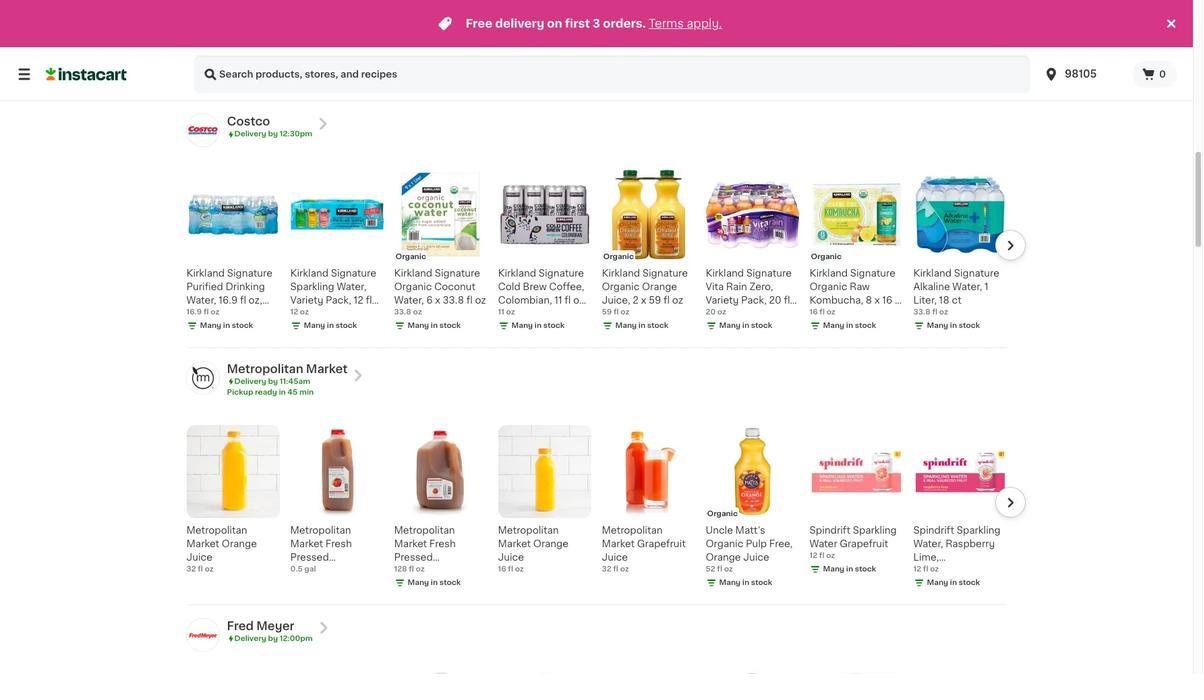 Task type: describe. For each thing, give the bounding box(es) containing it.
water, inside "kirkland signature alkaline water, 1 liter, 18 ct 33.8 fl oz"
[[953, 282, 983, 291]]

min
[[300, 389, 314, 396]]

oz inside canada dry ginger ale 12 fl oz
[[619, 48, 628, 55]]

drinking inside kirkland signature purified drinking water, 16.9 fl oz, 40-count
[[226, 282, 265, 291]]

many in stock for kirkland signature alkaline water, 1 liter, 18 ct
[[928, 322, 981, 329]]

stock for kirkland signature organic coconut water, 6 x 33.8 fl oz
[[440, 322, 461, 329]]

sparkling for spindrift sparkling water grapefruit 12 fl oz
[[853, 526, 897, 535]]

stock for kirkland signature sparkling water, variety pack, 12 fl oz, 35 ct
[[336, 322, 357, 329]]

in for kirkland signature sparkling water, variety pack, 12 fl oz, 35 ct
[[327, 322, 334, 329]]

stock for kirkland signature organic orange juice, 2 x 59 fl oz
[[648, 322, 669, 329]]

apply.
[[687, 18, 722, 29]]

coke
[[344, 21, 369, 31]]

in for qfc purified drinking water
[[223, 61, 230, 68]]

canada dry zero sugar ginger ale 12 fl oz many in stock
[[706, 21, 786, 68]]

metropolitan inside metropolitan market orange juice 16 fl oz
[[498, 526, 559, 535]]

in for metropolitan market fresh pressed washington apple cider
[[431, 579, 438, 586]]

organic inside kirkland signature organic orange juice, 2 x 59 fl oz 59 fl oz
[[602, 282, 640, 291]]

water, inside kirkland signature sparkling water, variety pack, 12 fl oz, 35 ct
[[337, 282, 367, 291]]

1 vertical spatial 59
[[602, 308, 612, 316]]

market inside metropolitan market orange juice 16 fl oz
[[498, 539, 531, 548]]

in for kirkland signature organic raw kombucha, 8 x 16 fl oz
[[847, 322, 854, 329]]

kirkland signature organic raw kombucha, 8 x 16 fl oz
[[810, 268, 902, 318]]

2 by from the top
[[268, 378, 278, 385]]

lime,
[[914, 553, 940, 562]]

juice for metropolitan market grapefruit juice 32 fl oz
[[602, 553, 628, 562]]

raw
[[850, 282, 870, 291]]

98105
[[1066, 69, 1098, 79]]

12 inside coca-cola coke fridge pack 12 fl oz
[[291, 48, 298, 55]]

52
[[706, 565, 716, 573]]

item carousel region for costco
[[168, 162, 1026, 342]]

metropolitan market fresh pressed washington apple cider for 128 fl oz
[[394, 526, 481, 589]]

geyser
[[535, 21, 569, 31]]

64
[[394, 48, 405, 55]]

many in stock for kirkland signature organic orange juice, 2 x 59 fl oz
[[616, 322, 669, 329]]

zero,
[[750, 282, 774, 291]]

stock for kirkland signature vita rain zero, variety pack, 20 fl oz, 24-count
[[752, 322, 773, 329]]

metropolitan inside metropolitan market grapefruit juice 32 fl oz
[[602, 526, 663, 535]]

fresh for 128 fl oz
[[430, 539, 456, 548]]

in for kirkland signature organic orange juice, 2 x 59 fl oz
[[639, 322, 646, 329]]

colombian,
[[498, 295, 552, 305]]

kirkland signature organic orange juice, 2 x 59 fl oz 59 fl oz
[[602, 268, 688, 316]]

uncle matt's organic pulp free, orange juice 52 fl oz
[[706, 526, 793, 573]]

kirkland for kirkland signature organic orange juice, 2 x 59 fl oz 59 fl oz
[[602, 268, 640, 278]]

water for life
[[810, 35, 838, 44]]

stock for spindrift sparkling water, raspberry lime, unsweetened
[[959, 579, 981, 586]]

metropolitan market orange juice 16 fl oz
[[498, 526, 569, 573]]

metropolitan inside 'metropolitan market orange juice 32 fl oz'
[[187, 526, 247, 535]]

sparkling for spindrift sparkling water, raspberry lime, unsweetened
[[957, 526, 1001, 535]]

count inside kirkland signature purified drinking water, 16.9 fl oz, 40-count
[[204, 309, 231, 318]]

98105 button
[[1044, 55, 1125, 93]]

oz inside "kirkland signature alkaline water, 1 liter, 18 ct 33.8 fl oz"
[[940, 308, 949, 316]]

12:30pm
[[280, 131, 312, 138]]

fl inside spindrift sparkling water grapefruit 12 fl oz
[[820, 552, 825, 559]]

count inside kirkland signature vita rain zero, variety pack, 20 fl oz, 24-count
[[739, 309, 766, 318]]

alpine
[[498, 35, 528, 44]]

fred
[[227, 621, 254, 631]]

0.5
[[291, 565, 303, 573]]

in for kirkland signature alkaline water, 1 liter, 18 ct
[[951, 322, 958, 329]]

many for kroger 100% apple juice
[[408, 61, 429, 68]]

metropolitan market orange juice 32 fl oz
[[187, 526, 257, 573]]

oz inside pure life purified water 16.9 fl oz
[[834, 48, 843, 55]]

orange inside kirkland signature organic orange juice, 2 x 59 fl oz 59 fl oz
[[642, 282, 678, 291]]

market inside 'metropolitan market orange juice 32 fl oz'
[[187, 539, 220, 548]]

many for kirkland signature organic coconut water, 6 x 33.8 fl oz
[[408, 322, 429, 329]]

gal inside crystal geyser alpine spring water, natural 1 gal
[[503, 61, 515, 68]]

ct for kirkland signature cold brew coffee, colombian, 11 fl oz, 12 ct
[[510, 309, 520, 318]]

1 vertical spatial 20
[[706, 308, 716, 316]]

16.9 inside kirkland signature purified drinking water, 16.9 fl oz, 40-count
[[219, 295, 238, 305]]

many for spindrift sparkling water grapefruit
[[824, 565, 845, 573]]

0
[[1160, 70, 1167, 79]]

water, inside kirkland signature purified drinking water, 16.9 fl oz, 40-count
[[187, 295, 216, 305]]

apple inside the kroger 100% apple juice 64 fl oz
[[457, 21, 484, 31]]

1 horizontal spatial 33.8
[[443, 295, 464, 305]]

delivery
[[496, 18, 545, 29]]

fridge
[[291, 35, 321, 44]]

kombucha,
[[810, 295, 864, 305]]

in for spindrift sparkling water, raspberry lime, unsweetened
[[951, 579, 958, 586]]

juice for metropolitan market orange juice 32 fl oz
[[187, 553, 213, 562]]

fl inside kirkland signature cold brew coffee, colombian, 11 fl oz, 12 ct
[[565, 295, 571, 305]]

qfc
[[187, 21, 208, 31]]

terms apply. link
[[649, 18, 722, 29]]

limited time offer region
[[0, 0, 1164, 47]]

12 oz
[[291, 308, 309, 316]]

pure
[[810, 21, 832, 31]]

ginger inside canada dry ginger ale 12 fl oz
[[661, 21, 693, 31]]

many for coca-cola coke fridge pack
[[304, 61, 325, 68]]

16.9 fl oz
[[187, 308, 220, 316]]

variety inside kirkland signature vita rain zero, variety pack, 20 fl oz, 24-count
[[706, 295, 739, 305]]

oz inside 'metropolitan market orange juice 32 fl oz'
[[205, 565, 214, 573]]

kirkland signature sparkling water, variety pack, 12 fl oz, 35 ct
[[291, 268, 377, 318]]

pickup
[[227, 389, 253, 396]]

oz inside metropolitan market orange juice 16 fl oz
[[515, 565, 524, 573]]

kirkland for kirkland signature sparkling water, variety pack, 12 fl oz, 35 ct
[[291, 268, 329, 278]]

sparkling inside kirkland signature sparkling water, variety pack, 12 fl oz, 35 ct
[[291, 282, 334, 291]]

water, inside crystal geyser alpine spring water, natural 1 gal
[[498, 48, 528, 58]]

pulp
[[746, 539, 767, 548]]

many for kirkland signature alkaline water, 1 liter, 18 ct
[[928, 322, 949, 329]]

natural
[[531, 48, 565, 58]]

oz inside coca-cola coke fridge pack 12 fl oz
[[307, 48, 316, 55]]

stock for qfc purified drinking water
[[232, 61, 253, 68]]

fl inside coca-cola coke fridge pack 12 fl oz
[[300, 48, 305, 55]]

24-
[[722, 309, 739, 318]]

fl inside kirkland signature organic raw kombucha, 8 x 16 fl oz
[[895, 295, 902, 305]]

many for kirkland signature purified drinking water, 16.9 fl oz, 40-count
[[200, 322, 221, 329]]

12 inside spindrift sparkling water grapefruit 12 fl oz
[[810, 552, 818, 559]]

ct for kirkland signature sparkling water, variety pack, 12 fl oz, 35 ct
[[321, 309, 331, 318]]

uncle
[[706, 526, 734, 535]]

orange inside 'metropolitan market orange juice 32 fl oz'
[[222, 539, 257, 548]]

in for kroger 100% apple juice
[[431, 61, 438, 68]]

first
[[565, 18, 590, 29]]

0 vertical spatial 59
[[649, 295, 662, 305]]

8
[[866, 295, 873, 305]]

1 inside "kirkland signature alkaline water, 1 liter, 18 ct 33.8 fl oz"
[[985, 282, 989, 291]]

many in stock for kirkland signature purified drinking water, 16.9 fl oz, 40-count
[[200, 322, 253, 329]]

oz inside the kroger 100% apple juice 64 fl oz
[[413, 48, 422, 55]]

20 inside kirkland signature vita rain zero, variety pack, 20 fl oz, 24-count
[[770, 295, 782, 305]]

oz, inside kirkland signature purified drinking water, 16.9 fl oz, 40-count
[[249, 295, 263, 305]]

item carousel region for metropolitan market
[[168, 420, 1026, 599]]

20 oz
[[706, 308, 727, 316]]

many for spindrift sparkling water, raspberry lime, unsweetened
[[928, 579, 949, 586]]

drinking inside the qfc purified drinking water 16.9 fl oz
[[187, 35, 226, 44]]

orders.
[[603, 18, 646, 29]]

metropolitan market
[[227, 364, 348, 374]]

pack
[[323, 35, 346, 44]]

oz, inside kirkland signature cold brew coffee, colombian, 11 fl oz, 12 ct
[[574, 295, 587, 305]]

12 inside canada dry ginger ale 12 fl oz
[[602, 48, 610, 55]]

0 horizontal spatial 33.8
[[394, 308, 412, 316]]

meyer
[[257, 621, 295, 631]]

in for kirkland signature purified drinking water, 16.9 fl oz, 40-count
[[223, 322, 230, 329]]

raspberry
[[946, 539, 996, 548]]

stock for metropolitan market fresh pressed washington apple cider
[[440, 579, 461, 586]]

water, inside spindrift sparkling water, raspberry lime, unsweetened
[[914, 539, 944, 548]]

100%
[[429, 21, 454, 31]]

spindrift sparkling water, raspberry lime, unsweetened
[[914, 526, 1001, 575]]

pure life purified water 16.9 fl oz
[[810, 21, 891, 55]]

12:00pm
[[280, 635, 313, 642]]

in for spindrift sparkling water grapefruit
[[847, 565, 854, 573]]

stock for spindrift sparkling water grapefruit
[[856, 565, 877, 573]]

128
[[394, 565, 407, 573]]

12 inside kirkland signature cold brew coffee, colombian, 11 fl oz, 12 ct
[[498, 309, 508, 318]]

qfc purified drinking water 16.9 fl oz
[[187, 21, 256, 55]]

oz inside uncle matt's organic pulp free, orange juice 52 fl oz
[[725, 565, 733, 573]]

18
[[940, 295, 950, 305]]

canada dry ginger ale 12 fl oz
[[602, 21, 693, 55]]

fresh for 0.5 gal
[[326, 539, 352, 548]]

kirkland signature purified drinking water, 16.9 fl oz, 40-count
[[187, 268, 273, 318]]

many in stock for kirkland signature sparkling water, variety pack, 12 fl oz, 35 ct
[[304, 322, 357, 329]]

free
[[466, 18, 493, 29]]

x for 2
[[641, 295, 647, 305]]

coffee,
[[549, 282, 585, 291]]

many for metropolitan market fresh pressed washington apple cider
[[408, 579, 429, 586]]

stock for kirkland signature cold brew coffee, colombian, 11 fl oz, 12 ct
[[544, 322, 565, 329]]

12 inside canada dry zero sugar ginger ale 12 fl oz many in stock
[[706, 48, 714, 55]]

in for uncle matt's organic pulp free, orange juice
[[743, 579, 750, 586]]

kirkland for kirkland signature purified drinking water, 16.9 fl oz, 40-count
[[187, 268, 225, 278]]

washington for 128 fl oz
[[394, 566, 451, 575]]

market inside metropolitan market grapefruit juice 32 fl oz
[[602, 539, 635, 548]]

kirkland for kirkland signature vita rain zero, variety pack, 20 fl oz, 24-count
[[706, 268, 744, 278]]

unsweetened
[[914, 566, 980, 575]]

cold
[[498, 282, 521, 291]]

spring
[[531, 35, 561, 44]]

metropolitan market image
[[187, 362, 219, 394]]

apple for 128 fl oz
[[453, 566, 481, 575]]

pack, inside kirkland signature sparkling water, variety pack, 12 fl oz, 35 ct
[[326, 295, 352, 305]]

canada for sugar
[[706, 21, 743, 31]]

11 inside kirkland signature cold brew coffee, colombian, 11 fl oz, 12 ct
[[555, 295, 563, 305]]

33.8 inside "kirkland signature alkaline water, 1 liter, 18 ct 33.8 fl oz"
[[914, 308, 931, 316]]

pack, inside kirkland signature vita rain zero, variety pack, 20 fl oz, 24-count
[[742, 295, 767, 305]]

free,
[[770, 539, 793, 548]]

11:45am
[[280, 378, 311, 385]]

water, inside the kirkland signature organic coconut water, 6 x 33.8 fl oz 33.8 oz
[[394, 295, 424, 305]]

fl inside the kirkland signature organic coconut water, 6 x 33.8 fl oz 33.8 oz
[[467, 295, 473, 305]]

sugar
[[706, 35, 734, 44]]

spindrift for water
[[810, 526, 851, 535]]

in inside canada dry zero sugar ginger ale 12 fl oz many in stock
[[743, 61, 750, 68]]

water inside spindrift sparkling water grapefruit 12 fl oz
[[810, 539, 838, 548]]

free delivery on first 3 orders. terms apply.
[[466, 18, 722, 29]]

organic inside kirkland signature organic raw kombucha, 8 x 16 fl oz
[[810, 282, 848, 291]]

0 horizontal spatial 11
[[498, 308, 505, 316]]

16.9 inside pure life purified water 16.9 fl oz
[[810, 48, 826, 55]]

ale inside canada dry ginger ale 12 fl oz
[[602, 35, 617, 44]]

0 button
[[1133, 61, 1178, 88]]

signature for kirkland signature alkaline water, 1 liter, 18 ct 33.8 fl oz
[[955, 268, 1000, 278]]

cola
[[320, 21, 342, 31]]

alkaline
[[914, 282, 951, 291]]

40-
[[187, 309, 204, 318]]

many in stock for kroger 100% apple juice
[[408, 61, 461, 68]]

grapefruit inside spindrift sparkling water grapefruit 12 fl oz
[[840, 539, 889, 548]]

many for kirkland signature vita rain zero, variety pack, 20 fl oz, 24-count
[[720, 322, 741, 329]]

11 oz
[[498, 308, 515, 316]]

kirkland signature vita rain zero, variety pack, 20 fl oz, 24-count
[[706, 268, 792, 318]]

brew
[[523, 282, 547, 291]]

16 inside kirkland signature organic raw kombucha, 8 x 16 fl oz
[[883, 295, 893, 305]]

signature for kirkland signature sparkling water, variety pack, 12 fl oz, 35 ct
[[331, 268, 377, 278]]

128 fl oz
[[394, 565, 425, 573]]

45
[[288, 389, 298, 396]]



Task type: vqa. For each thing, say whether or not it's contained in the screenshot.
Variety
yes



Task type: locate. For each thing, give the bounding box(es) containing it.
item carousel region
[[168, 162, 1026, 342], [168, 420, 1026, 599]]

juice for kroger 100% apple juice 64 fl oz
[[394, 35, 420, 44]]

1 fresh from the left
[[326, 539, 352, 548]]

signature inside kirkland signature organic orange juice, 2 x 59 fl oz 59 fl oz
[[643, 268, 688, 278]]

zero
[[765, 21, 786, 31]]

0 horizontal spatial 59
[[602, 308, 612, 316]]

1 ale from the left
[[602, 35, 617, 44]]

many in stock for qfc purified drinking water
[[200, 61, 253, 68]]

0 vertical spatial 20
[[770, 295, 782, 305]]

fl inside metropolitan market orange juice 16 fl oz
[[508, 565, 514, 573]]

8 signature from the left
[[955, 268, 1000, 278]]

oz inside kirkland signature organic raw kombucha, 8 x 16 fl oz
[[810, 309, 821, 318]]

many for kirkland signature sparkling water, variety pack, 12 fl oz, 35 ct
[[304, 322, 325, 329]]

0 horizontal spatial x
[[435, 295, 441, 305]]

0 vertical spatial item carousel region
[[168, 162, 1026, 342]]

7 kirkland from the left
[[810, 268, 848, 278]]

stock inside canada dry zero sugar ginger ale 12 fl oz many in stock
[[752, 61, 773, 68]]

2 horizontal spatial sparkling
[[957, 526, 1001, 535]]

orange inside metropolitan market orange juice 16 fl oz
[[534, 539, 569, 548]]

x for 8
[[875, 295, 880, 305]]

16 inside metropolitan market orange juice 16 fl oz
[[498, 565, 507, 573]]

x inside kirkland signature organic orange juice, 2 x 59 fl oz 59 fl oz
[[641, 295, 647, 305]]

costco image
[[187, 114, 219, 147]]

canada for ale
[[602, 21, 639, 31]]

count
[[204, 309, 231, 318], [739, 309, 766, 318]]

signature for kirkland signature purified drinking water, 16.9 fl oz, 40-count
[[227, 268, 273, 278]]

cider down 128 fl oz
[[394, 580, 420, 589]]

1 signature from the left
[[227, 268, 273, 278]]

by left 12:30pm
[[268, 131, 278, 138]]

1 horizontal spatial 59
[[649, 295, 662, 305]]

juice inside metropolitan market grapefruit juice 32 fl oz
[[602, 553, 628, 562]]

water left fridge
[[228, 35, 256, 44]]

x right 2
[[641, 295, 647, 305]]

canada
[[602, 21, 639, 31], [706, 21, 743, 31]]

fl inside uncle matt's organic pulp free, orange juice 52 fl oz
[[718, 565, 723, 573]]

canada up sugar
[[706, 21, 743, 31]]

purified inside kirkland signature purified drinking water, 16.9 fl oz, 40-count
[[187, 282, 223, 291]]

signature inside kirkland signature purified drinking water, 16.9 fl oz, 40-count
[[227, 268, 273, 278]]

life
[[834, 21, 852, 31]]

fresh
[[326, 539, 352, 548], [430, 539, 456, 548]]

1 count from the left
[[204, 309, 231, 318]]

1 horizontal spatial dry
[[745, 21, 762, 31]]

oz
[[211, 48, 220, 55], [307, 48, 316, 55], [413, 48, 422, 55], [619, 48, 628, 55], [723, 48, 732, 55], [834, 48, 843, 55], [475, 295, 486, 305], [673, 295, 684, 305], [211, 308, 220, 316], [300, 308, 309, 316], [413, 308, 422, 316], [507, 308, 515, 316], [621, 308, 630, 316], [718, 308, 727, 316], [827, 308, 836, 316], [940, 308, 949, 316], [810, 309, 821, 318], [827, 552, 836, 559], [205, 565, 214, 573], [416, 565, 425, 573], [515, 565, 524, 573], [621, 565, 629, 573], [725, 565, 733, 573], [931, 565, 940, 573]]

ct inside "kirkland signature alkaline water, 1 liter, 18 ct 33.8 fl oz"
[[953, 295, 962, 305]]

coca-
[[291, 21, 320, 31]]

many in stock link
[[914, 0, 1007, 57]]

purified for kirkland signature purified drinking water, 16.9 fl oz, 40-count
[[187, 282, 223, 291]]

0 horizontal spatial grapefruit
[[638, 539, 686, 548]]

kirkland up cold
[[498, 268, 537, 278]]

crystal
[[498, 21, 532, 31]]

by
[[268, 131, 278, 138], [268, 378, 278, 385], [268, 635, 278, 642]]

dry
[[641, 21, 658, 31], [745, 21, 762, 31]]

16
[[883, 295, 893, 305], [810, 308, 818, 316], [498, 565, 507, 573]]

ginger inside canada dry zero sugar ginger ale 12 fl oz many in stock
[[736, 35, 768, 44]]

kirkland for kirkland signature cold brew coffee, colombian, 11 fl oz, 12 ct
[[498, 268, 537, 278]]

16.9 up 16.9 fl oz on the top left of page
[[219, 295, 238, 305]]

item carousel region containing kirkland signature purified drinking water, 16.9 fl oz, 40-count
[[168, 162, 1026, 342]]

delivery down fred
[[235, 635, 266, 642]]

1 inside crystal geyser alpine spring water, natural 1 gal
[[498, 61, 502, 68]]

4 kirkland from the left
[[498, 268, 537, 278]]

ct down colombian,
[[510, 309, 520, 318]]

orange inside uncle matt's organic pulp free, orange juice 52 fl oz
[[706, 553, 741, 562]]

oz, inside kirkland signature sparkling water, variety pack, 12 fl oz, 35 ct
[[291, 309, 304, 318]]

purified right the qfc
[[210, 21, 247, 31]]

kirkland up 6
[[394, 268, 433, 278]]

fl inside "kirkland signature alkaline water, 1 liter, 18 ct 33.8 fl oz"
[[933, 308, 938, 316]]

0 horizontal spatial pack,
[[326, 295, 352, 305]]

1 horizontal spatial metropolitan market fresh pressed washington apple cider
[[394, 526, 481, 589]]

costco
[[227, 116, 270, 127]]

0 horizontal spatial variety
[[291, 295, 324, 305]]

water down pure
[[810, 35, 838, 44]]

2 variety from the left
[[706, 295, 739, 305]]

1 vertical spatial 11
[[498, 308, 505, 316]]

in for kirkland signature vita rain zero, variety pack, 20 fl oz, 24-count
[[743, 322, 750, 329]]

2 grapefruit from the left
[[840, 539, 889, 548]]

1 vertical spatial delivery
[[235, 378, 266, 385]]

canada inside canada dry ginger ale 12 fl oz
[[602, 21, 639, 31]]

2 canada from the left
[[706, 21, 743, 31]]

ale down zero
[[770, 35, 786, 44]]

3 signature from the left
[[435, 268, 480, 278]]

kirkland up kombucha, on the top right
[[810, 268, 848, 278]]

juice
[[394, 35, 420, 44], [187, 553, 213, 562], [498, 553, 524, 562], [602, 553, 628, 562], [744, 553, 770, 562]]

0 horizontal spatial ale
[[602, 35, 617, 44]]

1 metropolitan market fresh pressed washington apple cider from the left
[[291, 526, 377, 589]]

vita
[[706, 282, 724, 291]]

x right 6
[[435, 295, 441, 305]]

1 horizontal spatial 16
[[810, 308, 818, 316]]

2 dry from the left
[[745, 21, 762, 31]]

32 inside 'metropolitan market orange juice 32 fl oz'
[[187, 565, 196, 573]]

fl inside kirkland signature vita rain zero, variety pack, 20 fl oz, 24-count
[[784, 295, 791, 305]]

many in stock for kirkland signature vita rain zero, variety pack, 20 fl oz, 24-count
[[720, 322, 773, 329]]

water inside the qfc purified drinking water 16.9 fl oz
[[228, 35, 256, 44]]

1 x from the left
[[435, 295, 441, 305]]

pressed up 0.5 gal
[[291, 553, 329, 562]]

2 signature from the left
[[331, 268, 377, 278]]

signature inside kirkland signature cold brew coffee, colombian, 11 fl oz, 12 ct
[[539, 268, 584, 278]]

x inside the kirkland signature organic coconut water, 6 x 33.8 fl oz 33.8 oz
[[435, 295, 441, 305]]

1 horizontal spatial x
[[641, 295, 647, 305]]

drinking
[[187, 35, 226, 44], [226, 282, 265, 291]]

signature for kirkland signature vita rain zero, variety pack, 20 fl oz, 24-count
[[747, 268, 792, 278]]

purified up 16.9 fl oz on the top left of page
[[187, 282, 223, 291]]

fl inside metropolitan market grapefruit juice 32 fl oz
[[614, 565, 619, 573]]

fl inside canada dry zero sugar ginger ale 12 fl oz many in stock
[[716, 48, 721, 55]]

16.9 down the qfc
[[187, 48, 202, 55]]

1
[[498, 61, 502, 68], [985, 282, 989, 291]]

20 down zero,
[[770, 295, 782, 305]]

1 horizontal spatial washington
[[394, 566, 451, 575]]

juice for metropolitan market orange juice 16 fl oz
[[498, 553, 524, 562]]

0 horizontal spatial ct
[[321, 309, 331, 318]]

None search field
[[194, 55, 1030, 93]]

1 canada from the left
[[602, 21, 639, 31]]

fl inside kirkland signature purified drinking water, 16.9 fl oz, 40-count
[[240, 295, 246, 305]]

ct inside kirkland signature cold brew coffee, colombian, 11 fl oz, 12 ct
[[510, 309, 520, 318]]

2 fresh from the left
[[430, 539, 456, 548]]

7 signature from the left
[[851, 268, 896, 278]]

2 vertical spatial delivery
[[235, 635, 266, 642]]

kroger
[[394, 21, 426, 31]]

variety up 20 oz
[[706, 295, 739, 305]]

coconut
[[435, 282, 476, 291]]

1 vertical spatial gal
[[305, 565, 316, 573]]

fl inside canada dry ginger ale 12 fl oz
[[612, 48, 617, 55]]

delivery by 12:00pm
[[235, 635, 313, 642]]

purified right life
[[854, 21, 891, 31]]

1 horizontal spatial sparkling
[[853, 526, 897, 535]]

1 horizontal spatial cider
[[394, 580, 420, 589]]

terms
[[649, 18, 684, 29]]

2 item carousel region from the top
[[168, 420, 1026, 599]]

1 kirkland from the left
[[187, 268, 225, 278]]

0 horizontal spatial count
[[204, 309, 231, 318]]

item carousel region containing metropolitan market orange juice
[[168, 420, 1026, 599]]

0 horizontal spatial metropolitan market fresh pressed washington apple cider
[[291, 526, 377, 589]]

signature inside kirkland signature sparkling water, variety pack, 12 fl oz, 35 ct
[[331, 268, 377, 278]]

16.9 up "metropolitan market" image
[[187, 308, 202, 316]]

2 kirkland from the left
[[291, 268, 329, 278]]

1 vertical spatial by
[[268, 378, 278, 385]]

liter,
[[914, 295, 937, 305]]

2 washington from the left
[[394, 566, 451, 575]]

0 horizontal spatial gal
[[305, 565, 316, 573]]

2 metropolitan market fresh pressed washington apple cider from the left
[[394, 526, 481, 589]]

2 pack, from the left
[[742, 295, 767, 305]]

11 down cold
[[498, 308, 505, 316]]

1 pressed from the left
[[291, 553, 329, 562]]

many in stock for kirkland signature cold brew coffee, colombian, 11 fl oz, 12 ct
[[512, 322, 565, 329]]

variety up 12 oz in the left of the page
[[291, 295, 324, 305]]

16.9 inside the qfc purified drinking water 16.9 fl oz
[[187, 48, 202, 55]]

by for costco
[[268, 131, 278, 138]]

0 vertical spatial 11
[[555, 295, 563, 305]]

pressed up 128 fl oz
[[394, 553, 433, 562]]

1 horizontal spatial ct
[[510, 309, 520, 318]]

signature inside kirkland signature organic raw kombucha, 8 x 16 fl oz
[[851, 268, 896, 278]]

16.9
[[187, 48, 202, 55], [810, 48, 826, 55], [219, 295, 238, 305], [187, 308, 202, 316]]

canada inside canada dry zero sugar ginger ale 12 fl oz many in stock
[[706, 21, 743, 31]]

1 down alpine
[[498, 61, 502, 68]]

dry for ginger
[[641, 21, 658, 31]]

many for qfc purified drinking water
[[200, 61, 221, 68]]

ale down orders.
[[602, 35, 617, 44]]

1 item carousel region from the top
[[168, 162, 1026, 342]]

0 horizontal spatial pressed
[[291, 553, 329, 562]]

0 horizontal spatial ginger
[[661, 21, 693, 31]]

metropolitan market grapefruit juice 32 fl oz
[[602, 526, 686, 573]]

in for kirkland signature cold brew coffee, colombian, 11 fl oz, 12 ct
[[535, 322, 542, 329]]

0 horizontal spatial 20
[[706, 308, 716, 316]]

3 delivery from the top
[[235, 635, 266, 642]]

3
[[593, 18, 601, 29]]

spindrift inside spindrift sparkling water grapefruit 12 fl oz
[[810, 526, 851, 535]]

delivery by 12:30pm
[[235, 131, 312, 138]]

0 vertical spatial gal
[[503, 61, 515, 68]]

32
[[187, 565, 196, 573], [602, 565, 612, 573]]

1 variety from the left
[[291, 295, 324, 305]]

stock for kirkland signature purified drinking water, 16.9 fl oz, 40-count
[[232, 322, 253, 329]]

1 horizontal spatial variety
[[706, 295, 739, 305]]

1 horizontal spatial 32
[[602, 565, 612, 573]]

fred meyer
[[227, 621, 295, 631]]

12
[[291, 48, 298, 55], [602, 48, 610, 55], [706, 48, 714, 55], [354, 295, 364, 305], [291, 308, 298, 316], [498, 309, 508, 318], [810, 552, 818, 559], [914, 565, 922, 573]]

0 horizontal spatial cider
[[291, 580, 316, 589]]

stock for kirkland signature organic raw kombucha, 8 x 16 fl oz
[[856, 322, 877, 329]]

organic inside uncle matt's organic pulp free, orange juice 52 fl oz
[[706, 539, 744, 548]]

spindrift sparkling water grapefruit 12 fl oz
[[810, 526, 897, 559]]

kirkland up vita
[[706, 268, 744, 278]]

many
[[928, 48, 949, 55], [200, 61, 221, 68], [304, 61, 325, 68], [408, 61, 429, 68], [720, 61, 741, 68], [200, 322, 221, 329], [304, 322, 325, 329], [408, 322, 429, 329], [512, 322, 533, 329], [616, 322, 637, 329], [720, 322, 741, 329], [824, 322, 845, 329], [928, 322, 949, 329], [824, 565, 845, 573], [408, 579, 429, 586], [720, 579, 741, 586], [928, 579, 949, 586]]

0 vertical spatial 16
[[883, 295, 893, 305]]

stock for kroger 100% apple juice
[[440, 61, 461, 68]]

many in stock for kirkland signature organic coconut water, 6 x 33.8 fl oz
[[408, 322, 461, 329]]

32 for metropolitan market grapefruit juice
[[602, 565, 612, 573]]

on
[[547, 18, 563, 29]]

stock for uncle matt's organic pulp free, orange juice
[[752, 579, 773, 586]]

Search field
[[194, 55, 1030, 93]]

5 kirkland from the left
[[602, 268, 640, 278]]

oz inside the qfc purified drinking water 16.9 fl oz
[[211, 48, 220, 55]]

x for 6
[[435, 295, 441, 305]]

in for coca-cola coke fridge pack
[[327, 61, 334, 68]]

1 dry from the left
[[641, 21, 658, 31]]

kirkland for kirkland signature organic coconut water, 6 x 33.8 fl oz 33.8 oz
[[394, 268, 433, 278]]

ct right 35
[[321, 309, 331, 318]]

32 for metropolitan market orange juice
[[187, 565, 196, 573]]

cider
[[291, 580, 316, 589], [394, 580, 420, 589]]

0 horizontal spatial spindrift
[[810, 526, 851, 535]]

many inside canada dry zero sugar ginger ale 12 fl oz many in stock
[[720, 61, 741, 68]]

signature for kirkland signature organic raw kombucha, 8 x 16 fl oz
[[851, 268, 896, 278]]

4 signature from the left
[[539, 268, 584, 278]]

0 horizontal spatial 1
[[498, 61, 502, 68]]

sparkling inside spindrift sparkling water, raspberry lime, unsweetened
[[957, 526, 1001, 535]]

by up pickup ready in 45 min
[[268, 378, 278, 385]]

juice inside 'metropolitan market orange juice 32 fl oz'
[[187, 553, 213, 562]]

2 horizontal spatial 16
[[883, 295, 893, 305]]

spindrift for water,
[[914, 526, 955, 535]]

kirkland inside kirkland signature vita rain zero, variety pack, 20 fl oz, 24-count
[[706, 268, 744, 278]]

3 kirkland from the left
[[394, 268, 433, 278]]

fl inside pure life purified water 16.9 fl oz
[[827, 48, 832, 55]]

1 vertical spatial ginger
[[736, 35, 768, 44]]

8 kirkland from the left
[[914, 268, 952, 278]]

fl inside 'metropolitan market orange juice 32 fl oz'
[[198, 565, 203, 573]]

variety
[[291, 295, 324, 305], [706, 295, 739, 305]]

grapefruit inside metropolitan market grapefruit juice 32 fl oz
[[638, 539, 686, 548]]

by for fred meyer
[[268, 635, 278, 642]]

16.9 down pure
[[810, 48, 826, 55]]

cider for 128
[[394, 580, 420, 589]]

pressed for fl
[[394, 553, 433, 562]]

in for kirkland signature organic coconut water, 6 x 33.8 fl oz
[[431, 322, 438, 329]]

kirkland up juice,
[[602, 268, 640, 278]]

x right 8
[[875, 295, 880, 305]]

fl inside the kroger 100% apple juice 64 fl oz
[[406, 48, 412, 55]]

5 signature from the left
[[643, 268, 688, 278]]

cider down 0.5 gal
[[291, 580, 316, 589]]

cider for 0.5
[[291, 580, 316, 589]]

many in stock
[[928, 48, 981, 55], [200, 61, 253, 68], [304, 61, 357, 68], [408, 61, 461, 68], [200, 322, 253, 329], [304, 322, 357, 329], [408, 322, 461, 329], [512, 322, 565, 329], [616, 322, 669, 329], [720, 322, 773, 329], [824, 322, 877, 329], [928, 322, 981, 329], [824, 565, 877, 573], [408, 579, 461, 586], [720, 579, 773, 586], [928, 579, 981, 586]]

2 horizontal spatial ct
[[953, 295, 962, 305]]

3 x from the left
[[875, 295, 880, 305]]

purified inside the qfc purified drinking water 16.9 fl oz
[[210, 21, 247, 31]]

1 horizontal spatial pressed
[[394, 553, 433, 562]]

2 x from the left
[[641, 295, 647, 305]]

water right 'free,'
[[810, 539, 838, 548]]

water
[[228, 35, 256, 44], [810, 35, 838, 44], [810, 539, 838, 548]]

1 horizontal spatial count
[[739, 309, 766, 318]]

1 horizontal spatial spindrift
[[914, 526, 955, 535]]

33.8
[[443, 295, 464, 305], [394, 308, 412, 316], [914, 308, 931, 316]]

0 horizontal spatial canada
[[602, 21, 639, 31]]

kroger 100% apple juice 64 fl oz
[[394, 21, 484, 55]]

1 horizontal spatial pack,
[[742, 295, 767, 305]]

0 horizontal spatial 32
[[187, 565, 196, 573]]

pressed for gal
[[291, 553, 329, 562]]

purified for pure life purified water 16.9 fl oz
[[854, 21, 891, 31]]

juice,
[[602, 295, 631, 305]]

kirkland up alkaline
[[914, 268, 952, 278]]

6
[[427, 295, 433, 305]]

3 by from the top
[[268, 635, 278, 642]]

11 down coffee,
[[555, 295, 563, 305]]

apple right 128 fl oz
[[453, 566, 481, 575]]

apple right 100%
[[457, 21, 484, 31]]

washington for 0.5 gal
[[291, 566, 347, 575]]

1 vertical spatial 16
[[810, 308, 818, 316]]

1 horizontal spatial ale
[[770, 35, 786, 44]]

2 delivery from the top
[[235, 378, 266, 385]]

1 spindrift from the left
[[810, 526, 851, 535]]

1 horizontal spatial ginger
[[736, 35, 768, 44]]

apple left 128 at the bottom left
[[349, 566, 377, 575]]

1 cider from the left
[[291, 580, 316, 589]]

1 32 from the left
[[187, 565, 196, 573]]

many for kirkland signature organic raw kombucha, 8 x 16 fl oz
[[824, 322, 845, 329]]

59
[[649, 295, 662, 305], [602, 308, 612, 316]]

1 horizontal spatial 11
[[555, 295, 563, 305]]

signature for kirkland signature cold brew coffee, colombian, 11 fl oz, 12 ct
[[539, 268, 584, 278]]

many in stock for spindrift sparkling water, raspberry lime, unsweetened
[[928, 579, 981, 586]]

2 spindrift from the left
[[914, 526, 955, 535]]

coca-cola coke fridge pack 12 fl oz
[[291, 21, 369, 55]]

many for kirkland signature cold brew coffee, colombian, 11 fl oz, 12 ct
[[512, 322, 533, 329]]

ct right 18
[[953, 295, 962, 305]]

20 left the "24-"
[[706, 308, 716, 316]]

kirkland for kirkland signature organic raw kombucha, 8 x 16 fl oz
[[810, 268, 848, 278]]

2 horizontal spatial x
[[875, 295, 880, 305]]

0 vertical spatial 1
[[498, 61, 502, 68]]

matt's
[[736, 526, 766, 535]]

organic inside the kirkland signature organic coconut water, 6 x 33.8 fl oz 33.8 oz
[[394, 282, 432, 291]]

juice inside uncle matt's organic pulp free, orange juice 52 fl oz
[[744, 553, 770, 562]]

many in stock for coca-cola coke fridge pack
[[304, 61, 357, 68]]

1 horizontal spatial grapefruit
[[840, 539, 889, 548]]

kirkland for kirkland signature alkaline water, 1 liter, 18 ct 33.8 fl oz
[[914, 268, 952, 278]]

2 cider from the left
[[394, 580, 420, 589]]

2 pressed from the left
[[394, 553, 433, 562]]

1 washington from the left
[[291, 566, 347, 575]]

fl inside kirkland signature sparkling water, variety pack, 12 fl oz, 35 ct
[[366, 295, 372, 305]]

oz inside canada dry zero sugar ginger ale 12 fl oz many in stock
[[723, 48, 732, 55]]

crystal geyser alpine spring water, natural 1 gal
[[498, 21, 569, 68]]

dry left zero
[[745, 21, 762, 31]]

1 horizontal spatial canada
[[706, 21, 743, 31]]

delivery up the pickup
[[235, 378, 266, 385]]

water for purified
[[228, 35, 256, 44]]

purified
[[210, 21, 247, 31], [854, 21, 891, 31], [187, 282, 223, 291]]

stock for coca-cola coke fridge pack
[[336, 61, 357, 68]]

kirkland inside kirkland signature cold brew coffee, colombian, 11 fl oz, 12 ct
[[498, 268, 537, 278]]

1 by from the top
[[268, 131, 278, 138]]

many in stock for uncle matt's organic pulp free, orange juice
[[720, 579, 773, 586]]

oz inside metropolitan market grapefruit juice 32 fl oz
[[621, 565, 629, 573]]

sparkling
[[291, 282, 334, 291], [853, 526, 897, 535], [957, 526, 1001, 535]]

count down zero,
[[739, 309, 766, 318]]

kirkland signature cold brew coffee, colombian, 11 fl oz, 12 ct
[[498, 268, 587, 318]]

metropolitan market fresh pressed washington apple cider for 0.5 gal
[[291, 526, 377, 589]]

2 ale from the left
[[770, 35, 786, 44]]

0 horizontal spatial sparkling
[[291, 282, 334, 291]]

0 horizontal spatial washington
[[291, 566, 347, 575]]

many in stock for spindrift sparkling water grapefruit
[[824, 565, 877, 573]]

2 32 from the left
[[602, 565, 612, 573]]

many in stock for kirkland signature organic raw kombucha, 8 x 16 fl oz
[[824, 322, 877, 329]]

many in stock for metropolitan market fresh pressed washington apple cider
[[408, 579, 461, 586]]

dry inside canada dry zero sugar ginger ale 12 fl oz many in stock
[[745, 21, 762, 31]]

1 horizontal spatial 20
[[770, 295, 782, 305]]

0 vertical spatial ginger
[[661, 21, 693, 31]]

1 vertical spatial 1
[[985, 282, 989, 291]]

98105 button
[[1036, 55, 1133, 93]]

kirkland up 16.9 fl oz on the top left of page
[[187, 268, 225, 278]]

apple for 0.5 gal
[[349, 566, 377, 575]]

gal right 0.5
[[305, 565, 316, 573]]

1 right alkaline
[[985, 282, 989, 291]]

2
[[633, 295, 639, 305]]

dry inside canada dry ginger ale 12 fl oz
[[641, 21, 658, 31]]

0 horizontal spatial dry
[[641, 21, 658, 31]]

canada right the "3"
[[602, 21, 639, 31]]

1 vertical spatial drinking
[[226, 282, 265, 291]]

59 down juice,
[[602, 308, 612, 316]]

ale inside canada dry zero sugar ginger ale 12 fl oz many in stock
[[770, 35, 786, 44]]

sparkling inside spindrift sparkling water grapefruit 12 fl oz
[[853, 526, 897, 535]]

2 count from the left
[[739, 309, 766, 318]]

rain
[[727, 282, 748, 291]]

0 vertical spatial drinking
[[187, 35, 226, 44]]

stock for kirkland signature alkaline water, 1 liter, 18 ct
[[959, 322, 981, 329]]

spindrift inside spindrift sparkling water, raspberry lime, unsweetened
[[914, 526, 955, 535]]

pressed
[[291, 553, 329, 562], [394, 553, 433, 562]]

2 horizontal spatial 33.8
[[914, 308, 931, 316]]

dry for zero
[[745, 21, 762, 31]]

2 vertical spatial 16
[[498, 565, 507, 573]]

instacart logo image
[[46, 66, 127, 82]]

delivery down "costco"
[[235, 131, 266, 138]]

oz inside spindrift sparkling water grapefruit 12 fl oz
[[827, 552, 836, 559]]

purified inside pure life purified water 16.9 fl oz
[[854, 21, 891, 31]]

by down meyer
[[268, 635, 278, 642]]

1 horizontal spatial fresh
[[430, 539, 456, 548]]

fl
[[204, 48, 209, 55], [300, 48, 305, 55], [406, 48, 412, 55], [612, 48, 617, 55], [716, 48, 721, 55], [827, 48, 832, 55], [240, 295, 246, 305], [366, 295, 372, 305], [467, 295, 473, 305], [565, 295, 571, 305], [664, 295, 670, 305], [784, 295, 791, 305], [895, 295, 902, 305], [204, 308, 209, 316], [614, 308, 619, 316], [820, 308, 825, 316], [933, 308, 938, 316], [820, 552, 825, 559], [198, 565, 203, 573], [409, 565, 414, 573], [508, 565, 514, 573], [614, 565, 619, 573], [718, 565, 723, 573], [924, 565, 929, 573]]

pickup ready in 45 min
[[227, 389, 314, 396]]

1 pack, from the left
[[326, 295, 352, 305]]

many for uncle matt's organic pulp free, orange juice
[[720, 579, 741, 586]]

0 horizontal spatial 16
[[498, 565, 507, 573]]

kirkland inside kirkland signature organic raw kombucha, 8 x 16 fl oz
[[810, 268, 848, 278]]

ale
[[602, 35, 617, 44], [770, 35, 786, 44]]

1 delivery from the top
[[235, 131, 266, 138]]

washington
[[291, 566, 347, 575], [394, 566, 451, 575]]

apple
[[457, 21, 484, 31], [349, 566, 377, 575], [453, 566, 481, 575]]

kirkland signature organic coconut water, 6 x 33.8 fl oz 33.8 oz
[[394, 268, 486, 316]]

signature inside the kirkland signature organic coconut water, 6 x 33.8 fl oz 33.8 oz
[[435, 268, 480, 278]]

0 vertical spatial delivery
[[235, 131, 266, 138]]

0 vertical spatial by
[[268, 131, 278, 138]]

6 kirkland from the left
[[706, 268, 744, 278]]

count up "metropolitan market" image
[[204, 309, 231, 318]]

2 vertical spatial by
[[268, 635, 278, 642]]

market
[[306, 364, 348, 374], [187, 539, 220, 548], [291, 539, 323, 548], [394, 539, 427, 548], [498, 539, 531, 548], [602, 539, 635, 548]]

oz, inside kirkland signature vita rain zero, variety pack, 20 fl oz, 24-count
[[706, 309, 720, 318]]

ready
[[255, 389, 277, 396]]

1 grapefruit from the left
[[638, 539, 686, 548]]

1 horizontal spatial 1
[[985, 282, 989, 291]]

kirkland inside the kirkland signature organic coconut water, 6 x 33.8 fl oz 33.8 oz
[[394, 268, 433, 278]]

1 horizontal spatial gal
[[503, 61, 515, 68]]

12 inside kirkland signature sparkling water, variety pack, 12 fl oz, 35 ct
[[354, 295, 364, 305]]

pack,
[[326, 295, 352, 305], [742, 295, 767, 305]]

ct inside kirkland signature sparkling water, variety pack, 12 fl oz, 35 ct
[[321, 309, 331, 318]]

6 signature from the left
[[747, 268, 792, 278]]

gal down alpine
[[503, 61, 515, 68]]

kirkland up 12 oz in the left of the page
[[291, 268, 329, 278]]

1 vertical spatial item carousel region
[[168, 420, 1026, 599]]

delivery for fred meyer
[[235, 635, 266, 642]]

11
[[555, 295, 563, 305], [498, 308, 505, 316]]

signature for kirkland signature organic orange juice, 2 x 59 fl oz 59 fl oz
[[643, 268, 688, 278]]

59 right 2
[[649, 295, 662, 305]]

delivery by 11:45am
[[235, 378, 311, 385]]

water inside pure life purified water 16.9 fl oz
[[810, 35, 838, 44]]

0 horizontal spatial fresh
[[326, 539, 352, 548]]

dry right the "3"
[[641, 21, 658, 31]]

kirkland signature alkaline water, 1 liter, 18 ct 33.8 fl oz
[[914, 268, 1000, 316]]

fred meyer image
[[187, 619, 219, 651]]

fl inside the qfc purified drinking water 16.9 fl oz
[[204, 48, 209, 55]]

35
[[307, 309, 319, 318]]

variety inside kirkland signature sparkling water, variety pack, 12 fl oz, 35 ct
[[291, 295, 324, 305]]



